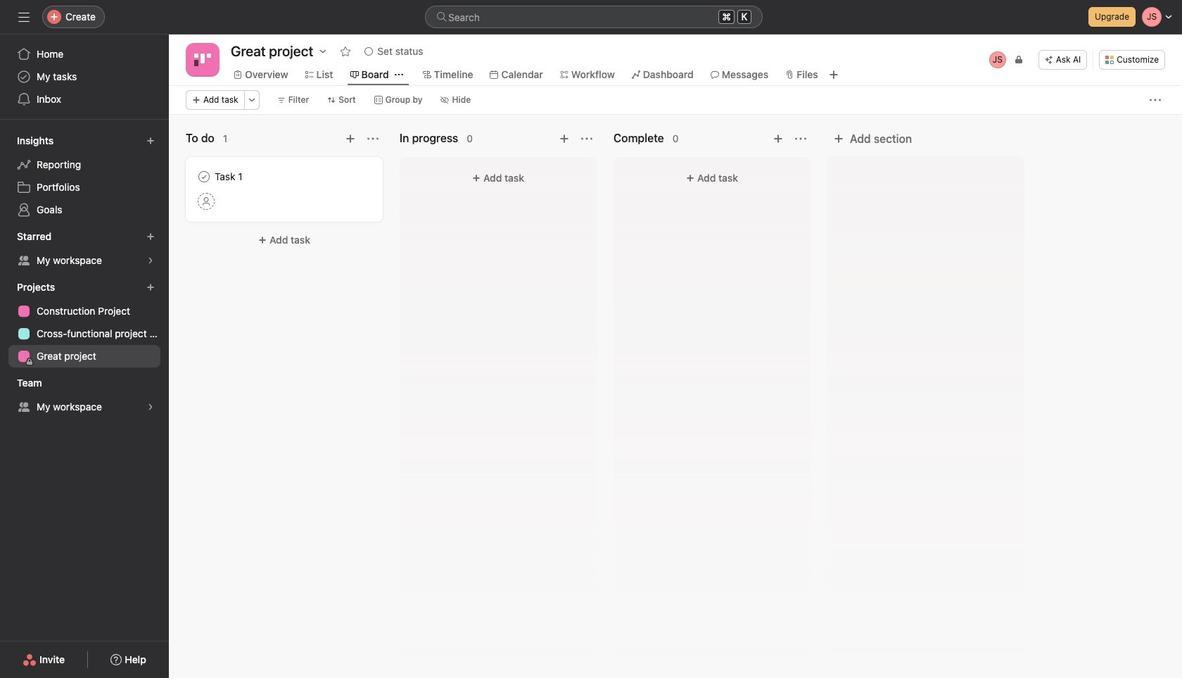 Task type: locate. For each thing, give the bounding box(es) containing it.
1 add task image from the left
[[345, 133, 356, 144]]

1 horizontal spatial more section actions image
[[796, 133, 807, 144]]

1 horizontal spatial more actions image
[[1151, 94, 1162, 106]]

2 add task image from the left
[[559, 133, 570, 144]]

see details, my workspace image
[[146, 256, 155, 265]]

board image
[[194, 51, 211, 68]]

more section actions image for 1st add task image from the left
[[368, 133, 379, 144]]

1 more section actions image from the left
[[368, 133, 379, 144]]

more actions image
[[1151, 94, 1162, 106], [248, 96, 256, 104]]

0 horizontal spatial more section actions image
[[368, 133, 379, 144]]

None field
[[425, 6, 763, 28]]

add items to starred image
[[146, 232, 155, 241]]

global element
[[0, 35, 169, 119]]

add tab image
[[829, 69, 840, 80]]

2 horizontal spatial add task image
[[773, 133, 784, 144]]

more section actions image
[[368, 133, 379, 144], [796, 133, 807, 144]]

add task image
[[345, 133, 356, 144], [559, 133, 570, 144], [773, 133, 784, 144]]

2 more section actions image from the left
[[796, 133, 807, 144]]

see details, my workspace image
[[146, 403, 155, 411]]

Search tasks, projects, and more text field
[[425, 6, 763, 28]]

3 add task image from the left
[[773, 133, 784, 144]]

0 horizontal spatial more actions image
[[248, 96, 256, 104]]

1 horizontal spatial add task image
[[559, 133, 570, 144]]

0 horizontal spatial add task image
[[345, 133, 356, 144]]



Task type: describe. For each thing, give the bounding box(es) containing it.
teams element
[[0, 370, 169, 421]]

new project or portfolio image
[[146, 283, 155, 292]]

mark complete image
[[196, 168, 213, 185]]

new insights image
[[146, 137, 155, 145]]

Mark complete checkbox
[[196, 168, 213, 185]]

add to starred image
[[340, 46, 352, 57]]

more section actions image for third add task image from the left
[[796, 133, 807, 144]]

tab actions image
[[395, 70, 403, 79]]

starred element
[[0, 224, 169, 275]]

insights element
[[0, 128, 169, 224]]

more section actions image
[[582, 133, 593, 144]]

hide sidebar image
[[18, 11, 30, 23]]

projects element
[[0, 275, 169, 370]]



Task type: vqa. For each thing, say whether or not it's contained in the screenshot.
Waterfall Tommy'S First Team
no



